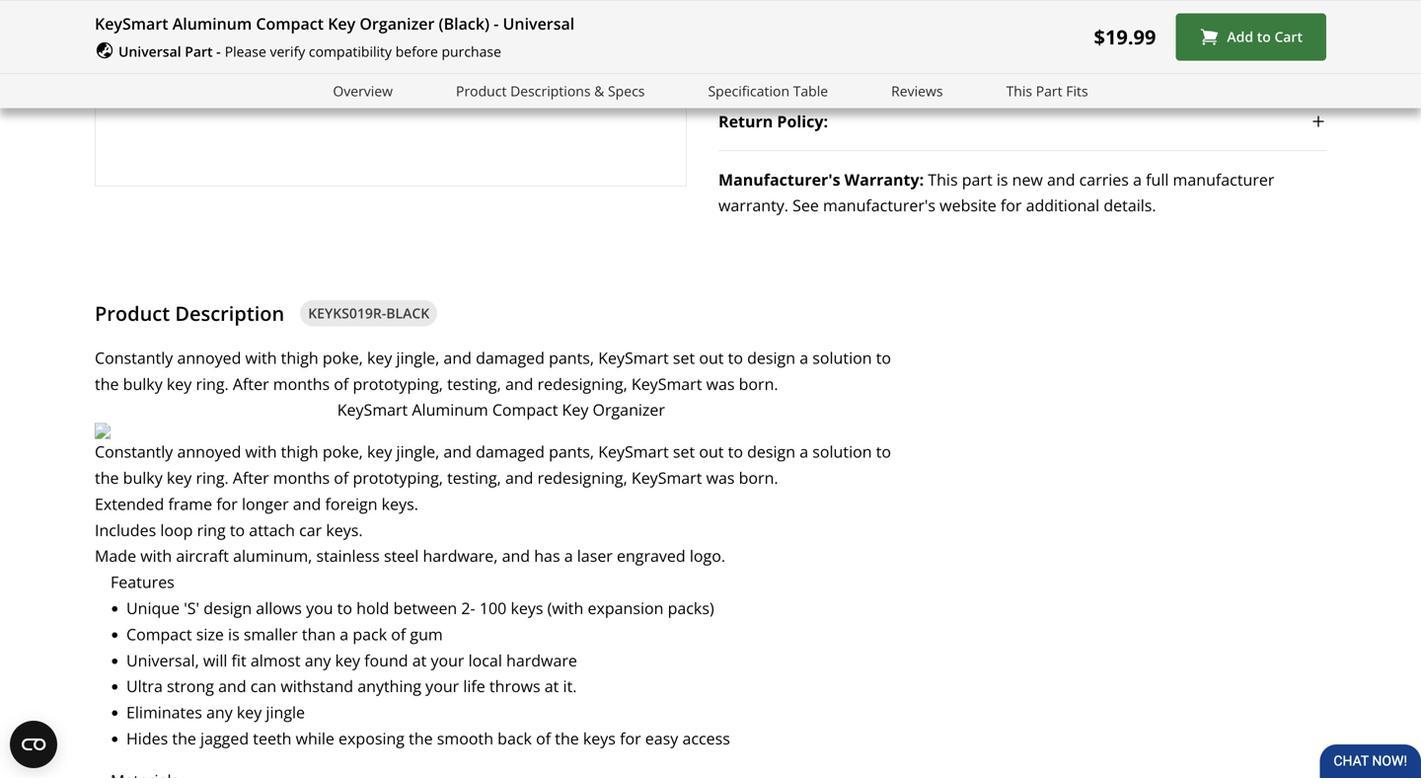 Task type: locate. For each thing, give the bounding box(es) containing it.
0 vertical spatial organizer
[[360, 13, 435, 34]]

1 horizontal spatial part
[[1036, 81, 1063, 100]]

solution
[[813, 347, 872, 368], [813, 441, 872, 462]]

100
[[480, 597, 507, 619]]

smooth
[[437, 728, 494, 749]]

product for product descriptions & specs
[[456, 81, 507, 100]]

1 vertical spatial your
[[426, 676, 459, 697]]

0 vertical spatial prototyping,
[[353, 373, 443, 394]]

bulky inside constantly annoyed with thigh poke, key jingle, and damaged pants, keysmart set out to design a solution to the bulky key ring. after months of prototyping, testing, and redesigning, keysmart was born. extended frame for longer and foreign keys. includes loop ring to attach car keys. made with aircraft aluminum, stainless steel hardware, and has a laser engraved logo.
[[123, 467, 163, 488]]

fits
[[1067, 81, 1089, 100]]

foreign
[[325, 493, 378, 514]]

this left fits
[[1007, 81, 1033, 100]]

- right (black)
[[494, 13, 499, 34]]

0 horizontal spatial any
[[206, 702, 233, 723]]

strong
[[167, 676, 214, 697]]

keys left the easy
[[583, 728, 616, 749]]

1 ring. from the top
[[196, 373, 229, 394]]

universal left please
[[118, 42, 181, 61]]

2 constantly from the top
[[95, 441, 173, 462]]

2 vertical spatial design
[[204, 597, 252, 619]]

bulky for constantly annoyed with thigh poke, key jingle, and damaged pants, keysmart set out to design a solution to the bulky key ring.  after months of prototyping, testing, and redesigning, keysmart was born. keysmart aluminum compact key organizer
[[123, 373, 163, 394]]

product
[[456, 81, 507, 100], [95, 300, 170, 327]]

0 vertical spatial universal
[[503, 13, 575, 34]]

specification table
[[708, 81, 829, 100]]

organizer inside constantly annoyed with thigh poke, key jingle, and damaged pants, keysmart set out to design a solution to the bulky key ring.  after months of prototyping, testing, and redesigning, keysmart was born. keysmart aluminum compact key organizer
[[593, 399, 665, 420]]

at left the it.
[[545, 676, 559, 697]]

0 vertical spatial poke,
[[323, 347, 363, 368]]

0 vertical spatial your
[[431, 649, 465, 671]]

universal up the product descriptions & specs
[[503, 13, 575, 34]]

after down 'description'
[[233, 373, 269, 394]]

compact inside features unique 's' design allows you to hold between 2- 100 keys (with expansion packs) compact size is smaller than a pack of gum universal, will fit almost any key found at your local hardware ultra strong and can withstand anything your life throws at it. eliminates any key jingle hides the jagged teeth while exposing the smooth back of the keys for easy access
[[126, 623, 192, 645]]

2 ring. from the top
[[196, 467, 229, 488]]

solution inside constantly annoyed with thigh poke, key jingle, and damaged pants, keysmart set out to design a solution to the bulky key ring. after months of prototyping, testing, and redesigning, keysmart was born. extended frame for longer and foreign keys. includes loop ring to attach car keys. made with aircraft aluminum, stainless steel hardware, and has a laser engraved logo.
[[813, 441, 872, 462]]

testing, for organizer
[[447, 373, 501, 394]]

prototyping, inside constantly annoyed with thigh poke, key jingle, and damaged pants, keysmart set out to design a solution to the bulky key ring. after months of prototyping, testing, and redesigning, keysmart was born. extended frame for longer and foreign keys. includes loop ring to attach car keys. made with aircraft aluminum, stainless steel hardware, and has a laser engraved logo.
[[353, 467, 443, 488]]

allows
[[256, 597, 302, 619]]

1 vertical spatial prototyping,
[[353, 467, 443, 488]]

was
[[707, 373, 735, 394], [707, 467, 735, 488]]

1 set from the top
[[673, 347, 695, 368]]

aluminum inside constantly annoyed with thigh poke, key jingle, and damaged pants, keysmart set out to design a solution to the bulky key ring.  after months of prototyping, testing, and redesigning, keysmart was born. keysmart aluminum compact key organizer
[[412, 399, 488, 420]]

2 vertical spatial with
[[140, 545, 172, 566]]

keysmart aluminum compact key organizer (black) - universal
[[95, 13, 575, 34]]

part
[[185, 42, 213, 61], [1036, 81, 1063, 100]]

poke, inside constantly annoyed with thigh poke, key jingle, and damaged pants, keysmart set out to design a solution to the bulky key ring.  after months of prototyping, testing, and redesigning, keysmart was born. keysmart aluminum compact key organizer
[[323, 347, 363, 368]]

hold
[[357, 597, 389, 619]]

born. for constantly annoyed with thigh poke, key jingle, and damaged pants, keysmart set out to design a solution to the bulky key ring.  after months of prototyping, testing, and redesigning, keysmart was born. keysmart aluminum compact key organizer
[[739, 373, 779, 394]]

constantly
[[95, 347, 173, 368], [95, 441, 173, 462]]

1 vertical spatial months
[[273, 467, 330, 488]]

0 vertical spatial compact
[[256, 13, 324, 34]]

1 jingle, from the top
[[396, 347, 440, 368]]

thigh inside constantly annoyed with thigh poke, key jingle, and damaged pants, keysmart set out to design a solution to the bulky key ring. after months of prototyping, testing, and redesigning, keysmart was born. extended frame for longer and foreign keys. includes loop ring to attach car keys. made with aircraft aluminum, stainless steel hardware, and has a laser engraved logo.
[[281, 441, 319, 462]]

frame
[[168, 493, 212, 514]]

includes
[[95, 519, 156, 540]]

0 horizontal spatial keys
[[511, 597, 544, 619]]

0 vertical spatial pants,
[[549, 347, 594, 368]]

and inside this part is new and carries a full manufacturer warranty. see manufacturer's website for additional details.
[[1048, 169, 1076, 190]]

1 prototyping, from the top
[[353, 373, 443, 394]]

at down gum at the bottom
[[412, 649, 427, 671]]

2 poke, from the top
[[323, 441, 363, 462]]

at
[[412, 649, 427, 671], [545, 676, 559, 697]]

any up jagged
[[206, 702, 233, 723]]

1 horizontal spatial compact
[[256, 13, 324, 34]]

set
[[673, 347, 695, 368], [673, 441, 695, 462]]

was inside constantly annoyed with thigh poke, key jingle, and damaged pants, keysmart set out to design a solution to the bulky key ring. after months of prototyping, testing, and redesigning, keysmart was born. extended frame for longer and foreign keys. includes loop ring to attach car keys. made with aircraft aluminum, stainless steel hardware, and has a laser engraved logo.
[[707, 467, 735, 488]]

part left please
[[185, 42, 213, 61]]

damaged inside constantly annoyed with thigh poke, key jingle, and damaged pants, keysmart set out to design a solution to the bulky key ring.  after months of prototyping, testing, and redesigning, keysmart was born. keysmart aluminum compact key organizer
[[476, 347, 545, 368]]

0 horizontal spatial this
[[928, 169, 958, 190]]

laser
[[577, 545, 613, 566]]

2 after from the top
[[233, 467, 269, 488]]

2 annoyed from the top
[[177, 441, 241, 462]]

bulky
[[123, 373, 163, 394], [123, 467, 163, 488]]

key down "keyks019r-black"
[[367, 347, 392, 368]]

1 born. from the top
[[739, 373, 779, 394]]

bulky down 'product description'
[[123, 373, 163, 394]]

bulky inside constantly annoyed with thigh poke, key jingle, and damaged pants, keysmart set out to design a solution to the bulky key ring.  after months of prototyping, testing, and redesigning, keysmart was born. keysmart aluminum compact key organizer
[[123, 373, 163, 394]]

jingle, inside constantly annoyed with thigh poke, key jingle, and damaged pants, keysmart set out to design a solution to the bulky key ring. after months of prototyping, testing, and redesigning, keysmart was born. extended frame for longer and foreign keys. includes loop ring to attach car keys. made with aircraft aluminum, stainless steel hardware, and has a laser engraved logo.
[[396, 441, 440, 462]]

throws
[[490, 676, 541, 697]]

jingle, inside constantly annoyed with thigh poke, key jingle, and damaged pants, keysmart set out to design a solution to the bulky key ring.  after months of prototyping, testing, and redesigning, keysmart was born. keysmart aluminum compact key organizer
[[396, 347, 440, 368]]

1 horizontal spatial organizer
[[593, 399, 665, 420]]

prototyping, down black
[[353, 373, 443, 394]]

1 vertical spatial damaged
[[476, 441, 545, 462]]

0 vertical spatial damaged
[[476, 347, 545, 368]]

testing, for and
[[447, 467, 501, 488]]

back
[[498, 728, 532, 749]]

after up the longer
[[233, 467, 269, 488]]

product description
[[95, 300, 285, 327]]

constantly inside constantly annoyed with thigh poke, key jingle, and damaged pants, keysmart set out to design a solution to the bulky key ring.  after months of prototyping, testing, and redesigning, keysmart was born. keysmart aluminum compact key organizer
[[95, 347, 173, 368]]

1 vertical spatial out
[[699, 441, 724, 462]]

annoyed for keysmart
[[177, 347, 241, 368]]

product left 'description'
[[95, 300, 170, 327]]

months up the longer
[[273, 467, 330, 488]]

annoyed inside constantly annoyed with thigh poke, key jingle, and damaged pants, keysmart set out to design a solution to the bulky key ring. after months of prototyping, testing, and redesigning, keysmart was born. extended frame for longer and foreign keys. includes loop ring to attach car keys. made with aircraft aluminum, stainless steel hardware, and has a laser engraved logo.
[[177, 441, 241, 462]]

thigh down keyks019r-
[[281, 347, 319, 368]]

constantly inside constantly annoyed with thigh poke, key jingle, and damaged pants, keysmart set out to design a solution to the bulky key ring. after months of prototyping, testing, and redesigning, keysmart was born. extended frame for longer and foreign keys. includes loop ring to attach car keys. made with aircraft aluminum, stainless steel hardware, and has a laser engraved logo.
[[95, 441, 173, 462]]

ring. inside constantly annoyed with thigh poke, key jingle, and damaged pants, keysmart set out to design a solution to the bulky key ring.  after months of prototyping, testing, and redesigning, keysmart was born. keysmart aluminum compact key organizer
[[196, 373, 229, 394]]

with up the longer
[[245, 441, 277, 462]]

and
[[1048, 169, 1076, 190], [444, 347, 472, 368], [506, 373, 534, 394], [444, 441, 472, 462], [506, 467, 534, 488], [293, 493, 321, 514], [502, 545, 530, 566], [218, 676, 246, 697]]

- left please
[[216, 42, 221, 61]]

redesigning, inside constantly annoyed with thigh poke, key jingle, and damaged pants, keysmart set out to design a solution to the bulky key ring. after months of prototyping, testing, and redesigning, keysmart was born. extended frame for longer and foreign keys. includes loop ring to attach car keys. made with aircraft aluminum, stainless steel hardware, and has a laser engraved logo.
[[538, 467, 628, 488]]

2 redesigning, from the top
[[538, 467, 628, 488]]

0 horizontal spatial aluminum
[[173, 13, 252, 34]]

poke, inside constantly annoyed with thigh poke, key jingle, and damaged pants, keysmart set out to design a solution to the bulky key ring. after months of prototyping, testing, and redesigning, keysmart was born. extended frame for longer and foreign keys. includes loop ring to attach car keys. made with aircraft aluminum, stainless steel hardware, and has a laser engraved logo.
[[323, 441, 363, 462]]

bulky up extended
[[123, 467, 163, 488]]

0 vertical spatial solution
[[813, 347, 872, 368]]

specs
[[608, 81, 645, 100]]

0 vertical spatial set
[[673, 347, 695, 368]]

this part fits link
[[1007, 80, 1089, 102]]

is right size
[[228, 623, 240, 645]]

1 vertical spatial with
[[245, 441, 277, 462]]

1 vertical spatial annoyed
[[177, 441, 241, 462]]

design for constantly annoyed with thigh poke, key jingle, and damaged pants, keysmart set out to design a solution to the bulky key ring. after months of prototyping, testing, and redesigning, keysmart was born. extended frame for longer and foreign keys. includes loop ring to attach car keys. made with aircraft aluminum, stainless steel hardware, and has a laser engraved logo.
[[748, 441, 796, 462]]

2 thigh from the top
[[281, 441, 319, 462]]

poke,
[[323, 347, 363, 368], [323, 441, 363, 462]]

1 horizontal spatial -
[[494, 13, 499, 34]]

eliminates
[[126, 702, 202, 723]]

1 vertical spatial born.
[[739, 467, 779, 488]]

2 damaged from the top
[[476, 441, 545, 462]]

2 was from the top
[[707, 467, 735, 488]]

1 horizontal spatial keys
[[583, 728, 616, 749]]

2 pants, from the top
[[549, 441, 594, 462]]

keysmart inside authorized dealer of keysmart
[[847, 3, 909, 21]]

$19.99
[[1095, 23, 1157, 50]]

pants, inside constantly annoyed with thigh poke, key jingle, and damaged pants, keysmart set out to design a solution to the bulky key ring.  after months of prototyping, testing, and redesigning, keysmart was born. keysmart aluminum compact key organizer
[[549, 347, 594, 368]]

this left part
[[928, 169, 958, 190]]

1 was from the top
[[707, 373, 735, 394]]

0 horizontal spatial at
[[412, 649, 427, 671]]

thigh for keysmart
[[281, 347, 319, 368]]

1 horizontal spatial is
[[997, 169, 1009, 190]]

0 horizontal spatial -
[[216, 42, 221, 61]]

constantly down 'product description'
[[95, 347, 173, 368]]

1 vertical spatial design
[[748, 441, 796, 462]]

keys
[[511, 597, 544, 619], [583, 728, 616, 749]]

redesigning, inside constantly annoyed with thigh poke, key jingle, and damaged pants, keysmart set out to design a solution to the bulky key ring.  after months of prototyping, testing, and redesigning, keysmart was born. keysmart aluminum compact key organizer
[[538, 373, 628, 394]]

annoyed inside constantly annoyed with thigh poke, key jingle, and damaged pants, keysmart set out to design a solution to the bulky key ring.  after months of prototyping, testing, and redesigning, keysmart was born. keysmart aluminum compact key organizer
[[177, 347, 241, 368]]

0 horizontal spatial product
[[95, 300, 170, 327]]

warranty.
[[719, 194, 789, 216]]

months inside constantly annoyed with thigh poke, key jingle, and damaged pants, keysmart set out to design a solution to the bulky key ring.  after months of prototyping, testing, and redesigning, keysmart was born. keysmart aluminum compact key organizer
[[273, 373, 330, 394]]

reviews
[[892, 81, 944, 100]]

pants, inside constantly annoyed with thigh poke, key jingle, and damaged pants, keysmart set out to design a solution to the bulky key ring. after months of prototyping, testing, and redesigning, keysmart was born. extended frame for longer and foreign keys. includes loop ring to attach car keys. made with aircraft aluminum, stainless steel hardware, and has a laser engraved logo.
[[549, 441, 594, 462]]

with up the features
[[140, 545, 172, 566]]

ring. inside constantly annoyed with thigh poke, key jingle, and damaged pants, keysmart set out to design a solution to the bulky key ring. after months of prototyping, testing, and redesigning, keysmart was born. extended frame for longer and foreign keys. includes loop ring to attach car keys. made with aircraft aluminum, stainless steel hardware, and has a laser engraved logo.
[[196, 467, 229, 488]]

0 vertical spatial was
[[707, 373, 735, 394]]

key down pack
[[335, 649, 360, 671]]

damaged inside constantly annoyed with thigh poke, key jingle, and damaged pants, keysmart set out to design a solution to the bulky key ring. after months of prototyping, testing, and redesigning, keysmart was born. extended frame for longer and foreign keys. includes loop ring to attach car keys. made with aircraft aluminum, stainless steel hardware, and has a laser engraved logo.
[[476, 441, 545, 462]]

of inside constantly annoyed with thigh poke, key jingle, and damaged pants, keysmart set out to design a solution to the bulky key ring.  after months of prototyping, testing, and redesigning, keysmart was born. keysmart aluminum compact key organizer
[[334, 373, 349, 394]]

thigh up the longer
[[281, 441, 319, 462]]

2 months from the top
[[273, 467, 330, 488]]

design inside constantly annoyed with thigh poke, key jingle, and damaged pants, keysmart set out to design a solution to the bulky key ring. after months of prototyping, testing, and redesigning, keysmart was born. extended frame for longer and foreign keys. includes loop ring to attach car keys. made with aircraft aluminum, stainless steel hardware, and has a laser engraved logo.
[[748, 441, 796, 462]]

1 vertical spatial jingle,
[[396, 441, 440, 462]]

1 testing, from the top
[[447, 373, 501, 394]]

cart
[[1275, 27, 1303, 46]]

design inside features unique 's' design allows you to hold between 2- 100 keys (with expansion packs) compact size is smaller than a pack of gum universal, will fit almost any key found at your local hardware ultra strong and can withstand anything your life throws at it. eliminates any key jingle hides the jagged teeth while exposing the smooth back of the keys for easy access
[[204, 597, 252, 619]]

thigh inside constantly annoyed with thigh poke, key jingle, and damaged pants, keysmart set out to design a solution to the bulky key ring.  after months of prototyping, testing, and redesigning, keysmart was born. keysmart aluminum compact key organizer
[[281, 347, 319, 368]]

with down 'description'
[[245, 347, 277, 368]]

0 vertical spatial bulky
[[123, 373, 163, 394]]

car
[[299, 519, 322, 540]]

aluminum
[[173, 13, 252, 34], [412, 399, 488, 420]]

after inside constantly annoyed with thigh poke, key jingle, and damaged pants, keysmart set out to design a solution to the bulky key ring. after months of prototyping, testing, and redesigning, keysmart was born. extended frame for longer and foreign keys. includes loop ring to attach car keys. made with aircraft aluminum, stainless steel hardware, and has a laser engraved logo.
[[233, 467, 269, 488]]

1 vertical spatial key
[[562, 399, 589, 420]]

out
[[699, 347, 724, 368], [699, 441, 724, 462]]

with inside constantly annoyed with thigh poke, key jingle, and damaged pants, keysmart set out to design a solution to the bulky key ring.  after months of prototyping, testing, and redesigning, keysmart was born. keysmart aluminum compact key organizer
[[245, 347, 277, 368]]

policy:
[[778, 110, 828, 132]]

1 constantly from the top
[[95, 347, 173, 368]]

2 solution from the top
[[813, 441, 872, 462]]

0 vertical spatial testing,
[[447, 373, 501, 394]]

0 vertical spatial months
[[273, 373, 330, 394]]

for inside features unique 's' design allows you to hold between 2- 100 keys (with expansion packs) compact size is smaller than a pack of gum universal, will fit almost any key found at your local hardware ultra strong and can withstand anything your life throws at it. eliminates any key jingle hides the jagged teeth while exposing the smooth back of the keys for easy access
[[620, 728, 641, 749]]

a
[[1134, 169, 1142, 190], [800, 347, 809, 368], [800, 441, 809, 462], [565, 545, 573, 566], [340, 623, 349, 645]]

for left the easy
[[620, 728, 641, 749]]

ring. up frame
[[196, 467, 229, 488]]

hides
[[126, 728, 168, 749]]

0 vertical spatial ring.
[[196, 373, 229, 394]]

of
[[831, 3, 843, 21], [334, 373, 349, 394], [334, 467, 349, 488], [391, 623, 406, 645], [536, 728, 551, 749]]

purchase
[[442, 42, 502, 61]]

dealer
[[788, 3, 827, 21]]

pants, for and
[[549, 441, 594, 462]]

full
[[1147, 169, 1169, 190]]

1 horizontal spatial for
[[620, 728, 641, 749]]

after inside constantly annoyed with thigh poke, key jingle, and damaged pants, keysmart set out to design a solution to the bulky key ring.  after months of prototyping, testing, and redesigning, keysmart was born. keysmart aluminum compact key organizer
[[233, 373, 269, 394]]

0 horizontal spatial is
[[228, 623, 240, 645]]

1 damaged from the top
[[476, 347, 545, 368]]

1 out from the top
[[699, 347, 724, 368]]

1 poke, from the top
[[323, 347, 363, 368]]

is right part
[[997, 169, 1009, 190]]

1 horizontal spatial keys.
[[382, 493, 419, 514]]

out inside constantly annoyed with thigh poke, key jingle, and damaged pants, keysmart set out to design a solution to the bulky key ring. after months of prototyping, testing, and redesigning, keysmart was born. extended frame for longer and foreign keys. includes loop ring to attach car keys. made with aircraft aluminum, stainless steel hardware, and has a laser engraved logo.
[[699, 441, 724, 462]]

1 vertical spatial at
[[545, 676, 559, 697]]

jingle,
[[396, 347, 440, 368], [396, 441, 440, 462]]

details.
[[1104, 194, 1157, 216]]

solution for constantly annoyed with thigh poke, key jingle, and damaged pants, keysmart set out to design a solution to the bulky key ring. after months of prototyping, testing, and redesigning, keysmart was born. extended frame for longer and foreign keys. includes loop ring to attach car keys. made with aircraft aluminum, stainless steel hardware, and has a laser engraved logo.
[[813, 441, 872, 462]]

&
[[595, 81, 605, 100]]

months inside constantly annoyed with thigh poke, key jingle, and damaged pants, keysmart set out to design a solution to the bulky key ring. after months of prototyping, testing, and redesigning, keysmart was born. extended frame for longer and foreign keys. includes loop ring to attach car keys. made with aircraft aluminum, stainless steel hardware, and has a laser engraved logo.
[[273, 467, 330, 488]]

1 pants, from the top
[[549, 347, 594, 368]]

keys right 100
[[511, 597, 544, 619]]

redesigning, for organizer
[[538, 373, 628, 394]]

design inside constantly annoyed with thigh poke, key jingle, and damaged pants, keysmart set out to design a solution to the bulky key ring.  after months of prototyping, testing, and redesigning, keysmart was born. keysmart aluminum compact key organizer
[[748, 347, 796, 368]]

keysmart
[[847, 3, 909, 21], [95, 13, 168, 34], [599, 347, 669, 368], [632, 373, 702, 394], [337, 399, 408, 420], [599, 441, 669, 462], [632, 467, 702, 488]]

set inside constantly annoyed with thigh poke, key jingle, and damaged pants, keysmart set out to design a solution to the bulky key ring.  after months of prototyping, testing, and redesigning, keysmart was born. keysmart aluminum compact key organizer
[[673, 347, 695, 368]]

0 vertical spatial with
[[245, 347, 277, 368]]

can
[[251, 676, 277, 697]]

0 vertical spatial for
[[1001, 194, 1022, 216]]

1 horizontal spatial key
[[562, 399, 589, 420]]

1 vertical spatial bulky
[[123, 467, 163, 488]]

pants, for organizer
[[549, 347, 594, 368]]

0 vertical spatial redesigning,
[[538, 373, 628, 394]]

any up withstand
[[305, 649, 331, 671]]

0 vertical spatial thigh
[[281, 347, 319, 368]]

your down gum at the bottom
[[431, 649, 465, 671]]

carries
[[1080, 169, 1130, 190]]

prototyping, inside constantly annoyed with thigh poke, key jingle, and damaged pants, keysmart set out to design a solution to the bulky key ring.  after months of prototyping, testing, and redesigning, keysmart was born. keysmart aluminum compact key organizer
[[353, 373, 443, 394]]

2 vertical spatial compact
[[126, 623, 192, 645]]

1 vertical spatial poke,
[[323, 441, 363, 462]]

testing,
[[447, 373, 501, 394], [447, 467, 501, 488]]

1 horizontal spatial any
[[305, 649, 331, 671]]

ring. down 'description'
[[196, 373, 229, 394]]

1 horizontal spatial this
[[1007, 81, 1033, 100]]

of right back
[[536, 728, 551, 749]]

for
[[1001, 194, 1022, 216], [216, 493, 238, 514], [620, 728, 641, 749]]

stainless
[[316, 545, 380, 566]]

key up frame
[[167, 467, 192, 488]]

0 vertical spatial aluminum
[[173, 13, 252, 34]]

1 vertical spatial part
[[1036, 81, 1063, 100]]

out inside constantly annoyed with thigh poke, key jingle, and damaged pants, keysmart set out to design a solution to the bulky key ring.  after months of prototyping, testing, and redesigning, keysmart was born. keysmart aluminum compact key organizer
[[699, 347, 724, 368]]

this part fits
[[1007, 81, 1089, 100]]

solution inside constantly annoyed with thigh poke, key jingle, and damaged pants, keysmart set out to design a solution to the bulky key ring.  after months of prototyping, testing, and redesigning, keysmart was born. keysmart aluminum compact key organizer
[[813, 347, 872, 368]]

2 bulky from the top
[[123, 467, 163, 488]]

product down purchase
[[456, 81, 507, 100]]

for down new
[[1001, 194, 1022, 216]]

design
[[748, 347, 796, 368], [748, 441, 796, 462], [204, 597, 252, 619]]

redesigning, for and
[[538, 467, 628, 488]]

0 vertical spatial -
[[494, 13, 499, 34]]

1 vertical spatial redesigning,
[[538, 467, 628, 488]]

2 testing, from the top
[[447, 467, 501, 488]]

2 vertical spatial for
[[620, 728, 641, 749]]

1 vertical spatial constantly
[[95, 441, 173, 462]]

manufacturer
[[1174, 169, 1275, 190]]

0 vertical spatial out
[[699, 347, 724, 368]]

design for constantly annoyed with thigh poke, key jingle, and damaged pants, keysmart set out to design a solution to the bulky key ring.  after months of prototyping, testing, and redesigning, keysmart was born. keysmart aluminum compact key organizer
[[748, 347, 796, 368]]

organizer
[[360, 13, 435, 34], [593, 399, 665, 420]]

2 out from the top
[[699, 441, 724, 462]]

damaged for organizer
[[476, 347, 545, 368]]

testing, inside constantly annoyed with thigh poke, key jingle, and damaged pants, keysmart set out to design a solution to the bulky key ring. after months of prototyping, testing, and redesigning, keysmart was born. extended frame for longer and foreign keys. includes loop ring to attach car keys. made with aircraft aluminum, stainless steel hardware, and has a laser engraved logo.
[[447, 467, 501, 488]]

1 redesigning, from the top
[[538, 373, 628, 394]]

has
[[534, 545, 560, 566]]

part for universal
[[185, 42, 213, 61]]

1 thigh from the top
[[281, 347, 319, 368]]

a inside features unique 's' design allows you to hold between 2- 100 keys (with expansion packs) compact size is smaller than a pack of gum universal, will fit almost any key found at your local hardware ultra strong and can withstand anything your life throws at it. eliminates any key jingle hides the jagged teeth while exposing the smooth back of the keys for easy access
[[340, 623, 349, 645]]

1 vertical spatial aluminum
[[412, 399, 488, 420]]

1 vertical spatial this
[[928, 169, 958, 190]]

of inside authorized dealer of keysmart
[[831, 3, 843, 21]]

0 horizontal spatial for
[[216, 493, 238, 514]]

0 horizontal spatial part
[[185, 42, 213, 61]]

this inside this part fits link
[[1007, 81, 1033, 100]]

of right dealer
[[831, 3, 843, 21]]

0 vertical spatial this
[[1007, 81, 1033, 100]]

prototyping, up foreign
[[353, 467, 443, 488]]

compact inside constantly annoyed with thigh poke, key jingle, and damaged pants, keysmart set out to design a solution to the bulky key ring.  after months of prototyping, testing, and redesigning, keysmart was born. keysmart aluminum compact key organizer
[[493, 399, 558, 420]]

1 vertical spatial pants,
[[549, 441, 594, 462]]

1 vertical spatial was
[[707, 467, 735, 488]]

poke, down keyks019r-
[[323, 347, 363, 368]]

any
[[305, 649, 331, 671], [206, 702, 233, 723]]

1 vertical spatial is
[[228, 623, 240, 645]]

months down keyks019r-
[[273, 373, 330, 394]]

0 vertical spatial key
[[328, 13, 356, 34]]

annoyed
[[177, 347, 241, 368], [177, 441, 241, 462]]

prototyping,
[[353, 373, 443, 394], [353, 467, 443, 488]]

out for constantly annoyed with thigh poke, key jingle, and damaged pants, keysmart set out to design a solution to the bulky key ring. after months of prototyping, testing, and redesigning, keysmart was born. extended frame for longer and foreign keys. includes loop ring to attach car keys. made with aircraft aluminum, stainless steel hardware, and has a laser engraved logo.
[[699, 441, 724, 462]]

annoyed up frame
[[177, 441, 241, 462]]

0 vertical spatial born.
[[739, 373, 779, 394]]

1 vertical spatial product
[[95, 300, 170, 327]]

part left fits
[[1036, 81, 1063, 100]]

1 vertical spatial organizer
[[593, 399, 665, 420]]

2 horizontal spatial compact
[[493, 399, 558, 420]]

constantly for constantly annoyed with thigh poke, key jingle, and damaged pants, keysmart set out to design a solution to the bulky key ring.  after months of prototyping, testing, and redesigning, keysmart was born. keysmart aluminum compact key organizer
[[95, 347, 173, 368]]

of inside constantly annoyed with thigh poke, key jingle, and damaged pants, keysmart set out to design a solution to the bulky key ring. after months of prototyping, testing, and redesigning, keysmart was born. extended frame for longer and foreign keys. includes loop ring to attach car keys. made with aircraft aluminum, stainless steel hardware, and has a laser engraved logo.
[[334, 467, 349, 488]]

key
[[367, 347, 392, 368], [167, 373, 192, 394], [367, 441, 392, 462], [167, 467, 192, 488], [335, 649, 360, 671], [237, 702, 262, 723]]

born. inside constantly annoyed with thigh poke, key jingle, and damaged pants, keysmart set out to design a solution to the bulky key ring.  after months of prototyping, testing, and redesigning, keysmart was born. keysmart aluminum compact key organizer
[[739, 373, 779, 394]]

annoyed down 'product description'
[[177, 347, 241, 368]]

1 vertical spatial thigh
[[281, 441, 319, 462]]

born. inside constantly annoyed with thigh poke, key jingle, and damaged pants, keysmart set out to design a solution to the bulky key ring. after months of prototyping, testing, and redesigning, keysmart was born. extended frame for longer and foreign keys. includes loop ring to attach car keys. made with aircraft aluminum, stainless steel hardware, and has a laser engraved logo.
[[739, 467, 779, 488]]

1 vertical spatial universal
[[118, 42, 181, 61]]

reviews link
[[892, 80, 944, 102]]

1 annoyed from the top
[[177, 347, 241, 368]]

1 vertical spatial keys.
[[326, 519, 363, 540]]

0 vertical spatial design
[[748, 347, 796, 368]]

's'
[[184, 597, 200, 619]]

to inside features unique 's' design allows you to hold between 2- 100 keys (with expansion packs) compact size is smaller than a pack of gum universal, will fit almost any key found at your local hardware ultra strong and can withstand anything your life throws at it. eliminates any key jingle hides the jagged teeth while exposing the smooth back of the keys for easy access
[[337, 597, 353, 619]]

-
[[494, 13, 499, 34], [216, 42, 221, 61]]

damaged
[[476, 347, 545, 368], [476, 441, 545, 462]]

2 prototyping, from the top
[[353, 467, 443, 488]]

2 born. from the top
[[739, 467, 779, 488]]

1 after from the top
[[233, 373, 269, 394]]

1 months from the top
[[273, 373, 330, 394]]

1 solution from the top
[[813, 347, 872, 368]]

0 vertical spatial jingle,
[[396, 347, 440, 368]]

the inside constantly annoyed with thigh poke, key jingle, and damaged pants, keysmart set out to design a solution to the bulky key ring.  after months of prototyping, testing, and redesigning, keysmart was born. keysmart aluminum compact key organizer
[[95, 373, 119, 394]]

0 vertical spatial any
[[305, 649, 331, 671]]

0 vertical spatial is
[[997, 169, 1009, 190]]

poke, up foreign
[[323, 441, 363, 462]]

1 vertical spatial ring.
[[196, 467, 229, 488]]

1 vertical spatial for
[[216, 493, 238, 514]]

constantly up extended
[[95, 441, 173, 462]]

was inside constantly annoyed with thigh poke, key jingle, and damaged pants, keysmart set out to design a solution to the bulky key ring.  after months of prototyping, testing, and redesigning, keysmart was born. keysmart aluminum compact key organizer
[[707, 373, 735, 394]]

for inside this part is new and carries a full manufacturer warranty. see manufacturer's website for additional details.
[[1001, 194, 1022, 216]]

your
[[431, 649, 465, 671], [426, 676, 459, 697]]

part inside this part fits link
[[1036, 81, 1063, 100]]

constantly for constantly annoyed with thigh poke, key jingle, and damaged pants, keysmart set out to design a solution to the bulky key ring. after months of prototyping, testing, and redesigning, keysmart was born. extended frame for longer and foreign keys. includes loop ring to attach car keys. made with aircraft aluminum, stainless steel hardware, and has a laser engraved logo.
[[95, 441, 173, 462]]

1 vertical spatial testing,
[[447, 467, 501, 488]]

2 horizontal spatial for
[[1001, 194, 1022, 216]]

2 set from the top
[[673, 441, 695, 462]]

of down keyks019r-
[[334, 373, 349, 394]]

1 horizontal spatial aluminum
[[412, 399, 488, 420]]

add
[[1228, 27, 1254, 46]]

set inside constantly annoyed with thigh poke, key jingle, and damaged pants, keysmart set out to design a solution to the bulky key ring. after months of prototyping, testing, and redesigning, keysmart was born. extended frame for longer and foreign keys. includes loop ring to attach car keys. made with aircraft aluminum, stainless steel hardware, and has a laser engraved logo.
[[673, 441, 695, 462]]

1 bulky from the top
[[123, 373, 163, 394]]

your left "life"
[[426, 676, 459, 697]]

for up ring
[[216, 493, 238, 514]]

2-
[[462, 597, 476, 619]]

this inside this part is new and carries a full manufacturer warranty. see manufacturer's website for additional details.
[[928, 169, 958, 190]]

with
[[245, 347, 277, 368], [245, 441, 277, 462], [140, 545, 172, 566]]

0 vertical spatial product
[[456, 81, 507, 100]]

product for product description
[[95, 300, 170, 327]]

2 jingle, from the top
[[396, 441, 440, 462]]

keys. right foreign
[[382, 493, 419, 514]]

keys. up stainless
[[326, 519, 363, 540]]

this
[[1007, 81, 1033, 100], [928, 169, 958, 190]]

1 vertical spatial solution
[[813, 441, 872, 462]]

of up foreign
[[334, 467, 349, 488]]

testing, inside constantly annoyed with thigh poke, key jingle, and damaged pants, keysmart set out to design a solution to the bulky key ring.  after months of prototyping, testing, and redesigning, keysmart was born. keysmart aluminum compact key organizer
[[447, 373, 501, 394]]

0 vertical spatial constantly
[[95, 347, 173, 368]]



Task type: describe. For each thing, give the bounding box(es) containing it.
solution for constantly annoyed with thigh poke, key jingle, and damaged pants, keysmart set out to design a solution to the bulky key ring.  after months of prototyping, testing, and redesigning, keysmart was born. keysmart aluminum compact key organizer
[[813, 347, 872, 368]]

with for keysmart
[[245, 347, 277, 368]]

prototyping, for for
[[353, 467, 443, 488]]

overview
[[333, 81, 393, 100]]

a inside constantly annoyed with thigh poke, key jingle, and damaged pants, keysmart set out to design a solution to the bulky key ring.  after months of prototyping, testing, and redesigning, keysmart was born. keysmart aluminum compact key organizer
[[800, 347, 809, 368]]

return policy:
[[719, 110, 828, 132]]

local
[[469, 649, 502, 671]]

pack
[[353, 623, 387, 645]]

part
[[962, 169, 993, 190]]

a inside this part is new and carries a full manufacturer warranty. see manufacturer's website for additional details.
[[1134, 169, 1142, 190]]

longer
[[242, 493, 289, 514]]

set for constantly annoyed with thigh poke, key jingle, and damaged pants, keysmart set out to design a solution to the bulky key ring.  after months of prototyping, testing, and redesigning, keysmart was born. keysmart aluminum compact key organizer
[[673, 347, 695, 368]]

warranty:
[[845, 169, 924, 190]]

will
[[203, 649, 228, 671]]

description
[[175, 300, 285, 327]]

exposing
[[339, 728, 405, 749]]

please
[[225, 42, 266, 61]]

gum
[[410, 623, 443, 645]]

this for part
[[928, 169, 958, 190]]

this for part
[[1007, 81, 1033, 100]]

0 vertical spatial at
[[412, 649, 427, 671]]

open widget image
[[10, 721, 57, 768]]

life
[[463, 676, 486, 697]]

(with
[[548, 597, 584, 619]]

poke, for frame
[[323, 441, 363, 462]]

expansion
[[588, 597, 664, 619]]

thigh for extended
[[281, 441, 319, 462]]

to inside button
[[1258, 27, 1272, 46]]

bulky for constantly annoyed with thigh poke, key jingle, and damaged pants, keysmart set out to design a solution to the bulky key ring. after months of prototyping, testing, and redesigning, keysmart was born. extended frame for longer and foreign keys. includes loop ring to attach car keys. made with aircraft aluminum, stainless steel hardware, and has a laser engraved logo.
[[123, 467, 163, 488]]

0 horizontal spatial key
[[328, 13, 356, 34]]

table
[[794, 81, 829, 100]]

keysmart link
[[847, 1, 909, 23]]

product descriptions & specs
[[456, 81, 645, 100]]

jingle, for longer
[[396, 441, 440, 462]]

key up foreign
[[367, 441, 392, 462]]

overview link
[[333, 80, 393, 102]]

attach
[[249, 519, 295, 540]]

withstand
[[281, 676, 354, 697]]

months for extended
[[273, 467, 330, 488]]

damaged for and
[[476, 441, 545, 462]]

packs)
[[668, 597, 715, 619]]

specification
[[708, 81, 790, 100]]

after for extended
[[233, 467, 269, 488]]

jingle, for key
[[396, 347, 440, 368]]

size
[[196, 623, 224, 645]]

it.
[[563, 676, 577, 697]]

constantly annoyed with thigh poke, key jingle, and damaged pants, keysmart set out to design a solution to the bulky key ring.  after months of prototyping, testing, and redesigning, keysmart was born. keysmart aluminum compact key organizer
[[95, 347, 892, 420]]

this part is new and carries a full manufacturer warranty. see manufacturer's website for additional details.
[[719, 169, 1275, 216]]

return policy: button
[[719, 93, 1327, 150]]

the inside constantly annoyed with thigh poke, key jingle, and damaged pants, keysmart set out to design a solution to the bulky key ring. after months of prototyping, testing, and redesigning, keysmart was born. extended frame for longer and foreign keys. includes loop ring to attach car keys. made with aircraft aluminum, stainless steel hardware, and has a laser engraved logo.
[[95, 467, 119, 488]]

authorized
[[719, 3, 785, 21]]

engraved
[[617, 545, 686, 566]]

part for this
[[1036, 81, 1063, 100]]

key inside constantly annoyed with thigh poke, key jingle, and damaged pants, keysmart set out to design a solution to the bulky key ring.  after months of prototyping, testing, and redesigning, keysmart was born. keysmart aluminum compact key organizer
[[562, 399, 589, 420]]

while
[[296, 728, 335, 749]]

1 horizontal spatial at
[[545, 676, 559, 697]]

manufacturer's
[[719, 169, 841, 190]]

poke, for aluminum
[[323, 347, 363, 368]]

compatibility
[[309, 42, 392, 61]]

verify
[[270, 42, 305, 61]]

(black)
[[439, 13, 490, 34]]

with for extended
[[245, 441, 277, 462]]

1 vertical spatial keys
[[583, 728, 616, 749]]

1 horizontal spatial universal
[[503, 13, 575, 34]]

loop
[[160, 519, 193, 540]]

product descriptions & specs link
[[456, 80, 645, 102]]

0 vertical spatial keys
[[511, 597, 544, 619]]

between
[[394, 597, 457, 619]]

of left gum at the bottom
[[391, 623, 406, 645]]

0 horizontal spatial organizer
[[360, 13, 435, 34]]

ring. for keysmart
[[196, 373, 229, 394]]

features
[[111, 571, 175, 593]]

after for keysmart
[[233, 373, 269, 394]]

1 vertical spatial any
[[206, 702, 233, 723]]

for inside constantly annoyed with thigh poke, key jingle, and damaged pants, keysmart set out to design a solution to the bulky key ring. after months of prototyping, testing, and redesigning, keysmart was born. extended frame for longer and foreign keys. includes loop ring to attach car keys. made with aircraft aluminum, stainless steel hardware, and has a laser engraved logo.
[[216, 493, 238, 514]]

ring. for extended
[[196, 467, 229, 488]]

born. for constantly annoyed with thigh poke, key jingle, and damaged pants, keysmart set out to design a solution to the bulky key ring. after months of prototyping, testing, and redesigning, keysmart was born. extended frame for longer and foreign keys. includes loop ring to attach car keys. made with aircraft aluminum, stainless steel hardware, and has a laser engraved logo.
[[739, 467, 779, 488]]

features unique 's' design allows you to hold between 2- 100 keys (with expansion packs) compact size is smaller than a pack of gum universal, will fit almost any key found at your local hardware ultra strong and can withstand anything your life throws at it. eliminates any key jingle hides the jagged teeth while exposing the smooth back of the keys for easy access
[[111, 571, 731, 749]]

ring
[[197, 519, 226, 540]]

website
[[940, 194, 997, 216]]

months for keysmart
[[273, 373, 330, 394]]

and inside features unique 's' design allows you to hold between 2- 100 keys (with expansion packs) compact size is smaller than a pack of gum universal, will fit almost any key found at your local hardware ultra strong and can withstand anything your life throws at it. eliminates any key jingle hides the jagged teeth while exposing the smooth back of the keys for easy access
[[218, 676, 246, 697]]

made
[[95, 545, 136, 566]]

constantly annoyed with thigh poke, key jingle, and damaged pants, keysmart set out to design a solution to the bulky key ring. after months of prototyping, testing, and redesigning, keysmart was born. extended frame for longer and foreign keys. includes loop ring to attach car keys. made with aircraft aluminum, stainless steel hardware, and has a laser engraved logo.
[[95, 441, 892, 566]]

return
[[719, 110, 773, 132]]

anything
[[358, 676, 422, 697]]

was for constantly annoyed with thigh poke, key jingle, and damaged pants, keysmart set out to design a solution to the bulky key ring.  after months of prototyping, testing, and redesigning, keysmart was born. keysmart aluminum compact key organizer
[[707, 373, 735, 394]]

almost
[[251, 649, 301, 671]]

out for constantly annoyed with thigh poke, key jingle, and damaged pants, keysmart set out to design a solution to the bulky key ring.  after months of prototyping, testing, and redesigning, keysmart was born. keysmart aluminum compact key organizer
[[699, 347, 724, 368]]

0 vertical spatial keys.
[[382, 493, 419, 514]]

hardware
[[507, 649, 578, 671]]

new
[[1013, 169, 1044, 190]]

steel
[[384, 545, 419, 566]]

keyks019r-
[[308, 303, 386, 322]]

hardware,
[[423, 545, 498, 566]]

black
[[386, 303, 430, 322]]

is inside features unique 's' design allows you to hold between 2- 100 keys (with expansion packs) compact size is smaller than a pack of gum universal, will fit almost any key found at your local hardware ultra strong and can withstand anything your life throws at it. eliminates any key jingle hides the jagged teeth while exposing the smooth back of the keys for easy access
[[228, 623, 240, 645]]

before
[[396, 42, 438, 61]]

fit
[[232, 649, 247, 671]]

descriptions
[[511, 81, 591, 100]]

smaller
[[244, 623, 298, 645]]

logo.
[[690, 545, 726, 566]]

0 horizontal spatial keys.
[[326, 519, 363, 540]]

add to cart
[[1228, 27, 1303, 46]]

found
[[364, 649, 408, 671]]

is inside this part is new and carries a full manufacturer warranty. see manufacturer's website for additional details.
[[997, 169, 1009, 190]]

key down can
[[237, 702, 262, 723]]

keyks019r-black
[[308, 303, 430, 322]]

ultra
[[126, 676, 163, 697]]

than
[[302, 623, 336, 645]]

add to cart button
[[1176, 13, 1327, 61]]

additional
[[1026, 194, 1100, 216]]

see
[[793, 194, 819, 216]]

was for constantly annoyed with thigh poke, key jingle, and damaged pants, keysmart set out to design a solution to the bulky key ring. after months of prototyping, testing, and redesigning, keysmart was born. extended frame for longer and foreign keys. includes loop ring to attach car keys. made with aircraft aluminum, stainless steel hardware, and has a laser engraved logo.
[[707, 467, 735, 488]]

annoyed for extended
[[177, 441, 241, 462]]

universal part - please verify compatibility before purchase
[[118, 42, 502, 61]]

0 horizontal spatial universal
[[118, 42, 181, 61]]

key down 'product description'
[[167, 373, 192, 394]]

access
[[683, 728, 731, 749]]

set for constantly annoyed with thigh poke, key jingle, and damaged pants, keysmart set out to design a solution to the bulky key ring. after months of prototyping, testing, and redesigning, keysmart was born. extended frame for longer and foreign keys. includes loop ring to attach car keys. made with aircraft aluminum, stainless steel hardware, and has a laser engraved logo.
[[673, 441, 695, 462]]

specification table link
[[708, 80, 829, 102]]

aluminum,
[[233, 545, 312, 566]]

universal,
[[126, 649, 199, 671]]

jingle
[[266, 702, 305, 723]]

you
[[306, 597, 333, 619]]

prototyping, for compact
[[353, 373, 443, 394]]



Task type: vqa. For each thing, say whether or not it's contained in the screenshot.
(black)
yes



